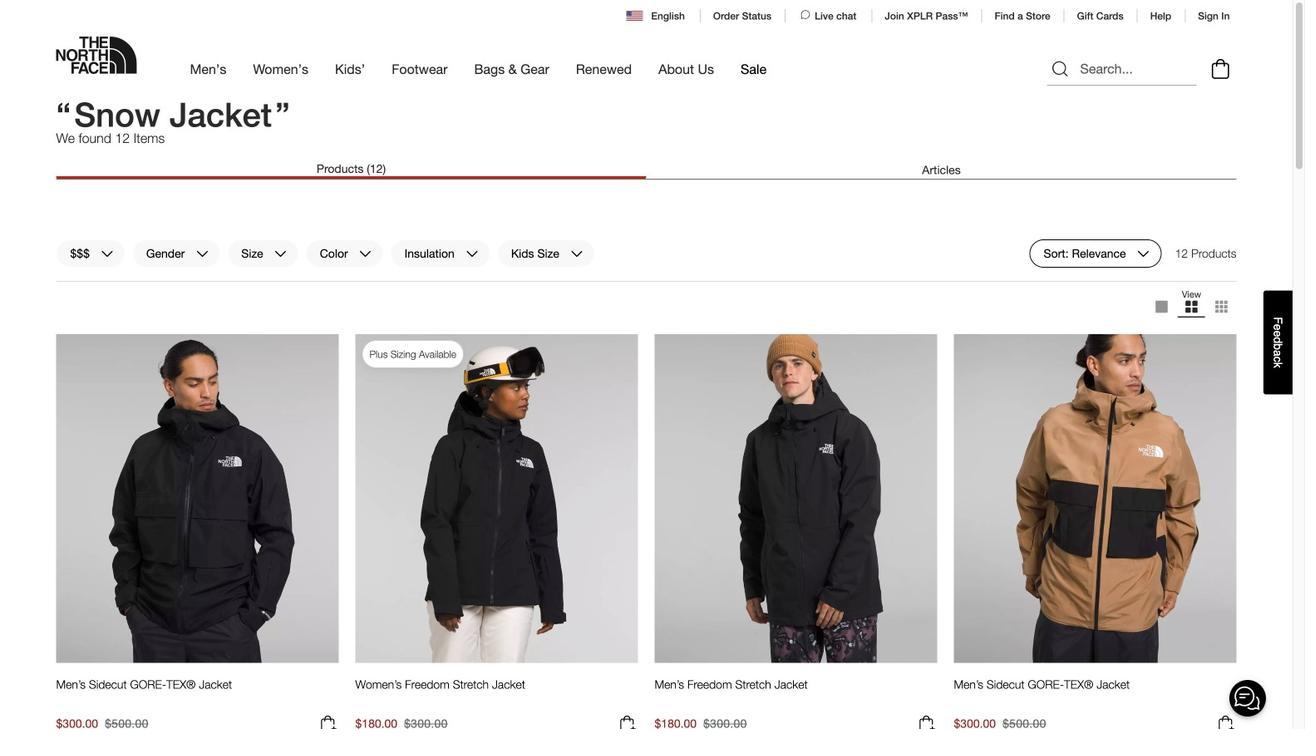 Task type: describe. For each thing, give the bounding box(es) containing it.
men's freedom stretch jacket image
[[655, 333, 937, 664]]

Search search field
[[1047, 52, 1197, 86]]

view cart image
[[1208, 57, 1234, 82]]



Task type: vqa. For each thing, say whether or not it's contained in the screenshot.
Women's corresponding to Women's Short-Sleeve Brand Proud Tee
no



Task type: locate. For each thing, give the bounding box(es) containing it.
women's freedom stretch jacket image
[[355, 333, 638, 664]]

2 men's sidecut gore-tex® jacket image from the left
[[954, 333, 1237, 664]]

men's sidecut gore-tex® jacket image
[[56, 333, 339, 664], [954, 333, 1237, 664]]

tab list
[[56, 161, 1237, 180]]

1 horizontal spatial men's sidecut gore-tex® jacket image
[[954, 333, 1237, 664]]

1 men's sidecut gore-tex® jacket image from the left
[[56, 333, 339, 664]]

search all image
[[1050, 59, 1070, 79]]

status
[[1175, 239, 1237, 268]]

list box
[[1147, 288, 1237, 325]]

0 horizontal spatial men's sidecut gore-tex® jacket image
[[56, 333, 339, 664]]

the north face home page image
[[56, 37, 137, 74]]



